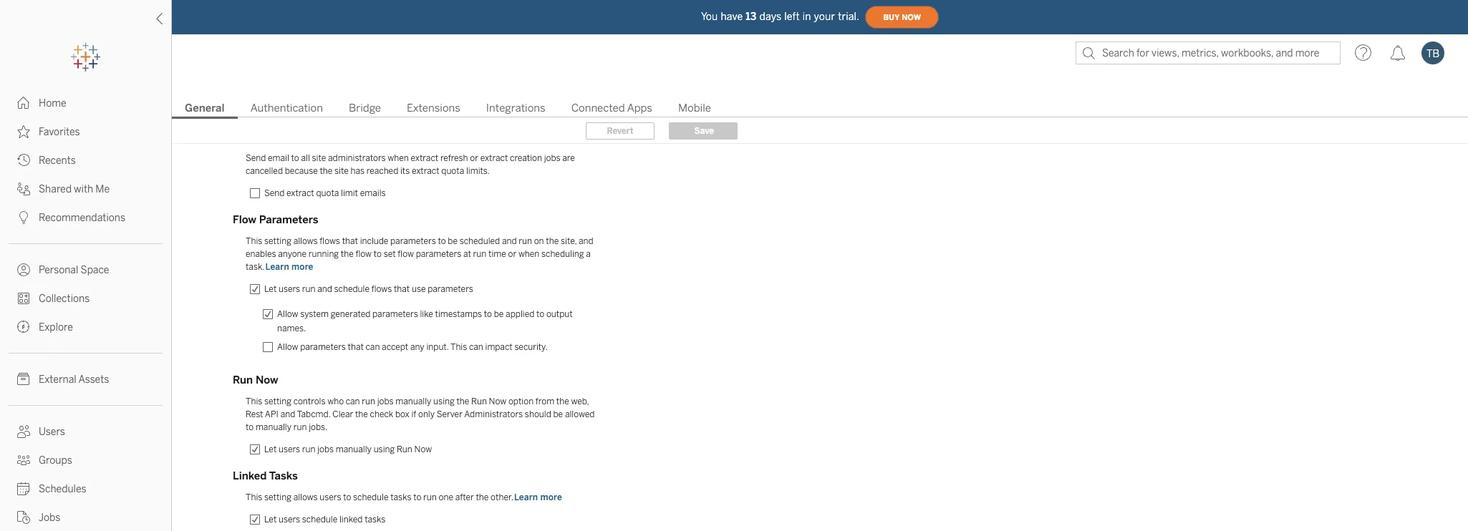 Task type: vqa. For each thing, say whether or not it's contained in the screenshot.
Sep 28, 2023, 12:17 PM's Cell
no



Task type: describe. For each thing, give the bounding box(es) containing it.
connected apps
[[572, 102, 653, 115]]

to left one
[[414, 493, 422, 503]]

buy
[[884, 13, 900, 22]]

to right timestamps
[[484, 310, 492, 320]]

recents
[[39, 155, 76, 167]]

run left jobs.
[[294, 423, 307, 433]]

2 flow from the left
[[398, 249, 414, 259]]

at
[[464, 249, 471, 259]]

1 horizontal spatial manually
[[336, 445, 372, 455]]

by text only_f5he34f image for shared with me
[[17, 183, 30, 196]]

Search for views, metrics, workbooks, and more text field
[[1076, 42, 1341, 64]]

0 vertical spatial learn
[[266, 262, 289, 272]]

by text only_f5he34f image for recommendations
[[17, 211, 30, 224]]

this setting controls who can run jobs manually using the run now option from the web, rest api and tabcmd. clear the check box if only server administrators should be allowed to manually run jobs.
[[246, 397, 595, 433]]

explore link
[[0, 313, 171, 342]]

mobile
[[679, 102, 712, 115]]

refresh
[[441, 153, 468, 163]]

to left set
[[374, 249, 382, 259]]

by text only_f5he34f image for personal space
[[17, 264, 30, 277]]

because
[[285, 166, 318, 176]]

limit
[[307, 130, 333, 143]]

extensions
[[407, 102, 461, 115]]

run up system
[[302, 284, 316, 295]]

now inside this setting controls who can run jobs manually using the run now option from the web, rest api and tabcmd. clear the check box if only server administrators should be allowed to manually run jobs.
[[489, 397, 507, 407]]

this for this setting allows flows that include parameters to be scheduled and run on the site, and enables anyone running the flow to set flow parameters at run time or when scheduling a task.
[[246, 236, 263, 246]]

web,
[[571, 397, 589, 407]]

server
[[437, 410, 463, 420]]

13
[[746, 10, 757, 23]]

from
[[536, 397, 555, 407]]

let users run and schedule flows that use parameters
[[264, 284, 473, 295]]

2 vertical spatial run
[[397, 445, 413, 455]]

authentication
[[251, 102, 323, 115]]

jobs
[[39, 512, 60, 525]]

integrations
[[486, 102, 546, 115]]

learn more
[[266, 262, 313, 272]]

a
[[586, 249, 591, 259]]

by text only_f5he34f image for collections
[[17, 292, 30, 305]]

reached
[[367, 166, 399, 176]]

other.
[[491, 493, 514, 503]]

enables
[[246, 249, 276, 259]]

send email to all site administrators when extract refresh or extract creation jobs are cancelled because the site has reached its extract quota limits.
[[246, 153, 575, 176]]

apps
[[627, 102, 653, 115]]

1 flow from the left
[[356, 249, 372, 259]]

the right after
[[476, 493, 489, 503]]

has
[[351, 166, 365, 176]]

me
[[96, 183, 110, 196]]

1 horizontal spatial learn
[[514, 493, 538, 503]]

left
[[785, 10, 800, 23]]

that inside this setting allows flows that include parameters to be scheduled and run on the site, and enables anyone running the flow to set flow parameters at run time or when scheduling a task.
[[342, 236, 358, 246]]

users up let users schedule linked tasks
[[320, 493, 341, 503]]

0 horizontal spatial jobs
[[318, 445, 334, 455]]

allow for allow parameters that can accept any input. this can impact security.
[[277, 343, 298, 353]]

run left one
[[424, 493, 437, 503]]

days
[[760, 10, 782, 23]]

0 vertical spatial more
[[292, 262, 313, 272]]

send for send email to all site administrators when extract refresh or extract creation jobs are cancelled because the site has reached its extract quota limits.
[[246, 153, 266, 163]]

buy now
[[884, 13, 922, 22]]

be inside this setting allows flows that include parameters to be scheduled and run on the site, and enables anyone running the flow to set flow parameters at run time or when scheduling a task.
[[448, 236, 458, 246]]

let for tasks
[[264, 515, 277, 525]]

this for this setting allows users to schedule tasks to run one after the other. learn more
[[246, 493, 263, 503]]

you have 13 days left in your trial.
[[701, 10, 860, 23]]

schedules link
[[0, 475, 171, 504]]

and inside this setting controls who can run jobs manually using the run now option from the web, rest api and tabcmd. clear the check box if only server administrators should be allowed to manually run jobs.
[[281, 410, 295, 420]]

you
[[701, 10, 718, 23]]

after
[[455, 493, 474, 503]]

parameters up timestamps
[[428, 284, 473, 295]]

any
[[411, 343, 425, 353]]

rest
[[246, 410, 263, 420]]

its
[[401, 166, 410, 176]]

by text only_f5he34f image for external assets
[[17, 373, 30, 386]]

groups
[[39, 455, 72, 467]]

the right clear
[[355, 410, 368, 420]]

by text only_f5he34f image for explore
[[17, 321, 30, 334]]

set
[[384, 249, 396, 259]]

personal
[[39, 264, 78, 277]]

run left "on"
[[519, 236, 532, 246]]

users for and
[[279, 284, 300, 295]]

when inside send email to all site administrators when extract refresh or extract creation jobs are cancelled because the site has reached its extract quota limits.
[[388, 153, 409, 163]]

by text only_f5he34f image for jobs
[[17, 512, 30, 525]]

only
[[418, 410, 435, 420]]

shared
[[39, 183, 72, 196]]

1 vertical spatial schedule
[[353, 493, 389, 503]]

limit
[[341, 188, 358, 198]]

shared with me
[[39, 183, 110, 196]]

flows inside this setting allows flows that include parameters to be scheduled and run on the site, and enables anyone running the flow to set flow parameters at run time or when scheduling a task.
[[320, 236, 340, 246]]

0 vertical spatial manually
[[396, 397, 432, 407]]

1 vertical spatial quota
[[316, 188, 339, 198]]

run up check
[[362, 397, 375, 407]]

site,
[[561, 236, 577, 246]]

this for this setting controls who can run jobs manually using the run now option from the web, rest api and tabcmd. clear the check box if only server administrators should be allowed to manually run jobs.
[[246, 397, 263, 407]]

extract down because
[[287, 188, 314, 198]]

administrators
[[328, 153, 386, 163]]

administrators
[[464, 410, 523, 420]]

users for jobs
[[279, 445, 300, 455]]

3 setting from the top
[[264, 493, 292, 503]]

by text only_f5he34f image for groups
[[17, 454, 30, 467]]

accept
[[382, 343, 409, 353]]

box
[[395, 410, 410, 420]]

run now
[[233, 374, 278, 387]]

shared with me link
[[0, 175, 171, 204]]

trial.
[[838, 10, 860, 23]]

navigation containing general
[[172, 97, 1469, 119]]

recommendations link
[[0, 204, 171, 232]]

send extract quota limit emails
[[264, 188, 386, 198]]

and up a on the top
[[579, 236, 594, 246]]

jobs inside this setting controls who can run jobs manually using the run now option from the web, rest api and tabcmd. clear the check box if only server administrators should be allowed to manually run jobs.
[[377, 397, 394, 407]]

now inside button
[[902, 13, 922, 22]]

output
[[547, 310, 573, 320]]

external
[[39, 374, 76, 386]]

connected
[[572, 102, 625, 115]]

let for now
[[264, 445, 277, 455]]

the right "on"
[[546, 236, 559, 246]]

with
[[74, 183, 93, 196]]

run right at
[[473, 249, 487, 259]]

2 vertical spatial that
[[348, 343, 364, 353]]

parameters up set
[[391, 236, 436, 246]]

2 horizontal spatial can
[[469, 343, 484, 353]]

the up server
[[457, 397, 470, 407]]

extract right "its" at the left
[[412, 166, 440, 176]]

when inside this setting allows flows that include parameters to be scheduled and run on the site, and enables anyone running the flow to set flow parameters at run time or when scheduling a task.
[[519, 249, 540, 259]]

buy now button
[[866, 6, 939, 29]]

jobs link
[[0, 504, 171, 532]]

explore
[[39, 322, 73, 334]]

jobs inside send email to all site administrators when extract refresh or extract creation jobs are cancelled because the site has reached its extract quota limits.
[[544, 153, 561, 163]]

be inside 'allow system generated parameters like timestamps to be applied to output names.'
[[494, 310, 504, 320]]

flow parameters
[[233, 214, 319, 226]]

space
[[81, 264, 109, 277]]

revert
[[607, 126, 634, 136]]

favorites
[[39, 126, 80, 138]]

recents link
[[0, 146, 171, 175]]

by text only_f5he34f image for home
[[17, 97, 30, 110]]

cancelled
[[246, 166, 283, 176]]

parameters down system
[[300, 343, 346, 353]]

task.
[[246, 262, 265, 272]]

the inside send email to all site administrators when extract refresh or extract creation jobs are cancelled because the site has reached its extract quota limits.
[[320, 166, 333, 176]]

time
[[489, 249, 506, 259]]

this right "input."
[[451, 343, 467, 353]]

notifications
[[336, 130, 402, 143]]

users link
[[0, 418, 171, 446]]

tasks
[[269, 470, 298, 483]]

impact
[[485, 343, 513, 353]]

use
[[412, 284, 426, 295]]

1 horizontal spatial tasks
[[391, 493, 412, 503]]



Task type: locate. For each thing, give the bounding box(es) containing it.
if
[[412, 410, 417, 420]]

to down rest
[[246, 423, 254, 433]]

controls
[[294, 397, 326, 407]]

7 by text only_f5he34f image from the top
[[17, 454, 30, 467]]

0 horizontal spatial flows
[[320, 236, 340, 246]]

navigation panel element
[[0, 43, 171, 532]]

tasks right linked at the bottom left of page
[[365, 515, 386, 525]]

setting inside this setting allows flows that include parameters to be scheduled and run on the site, and enables anyone running the flow to set flow parameters at run time or when scheduling a task.
[[264, 236, 292, 246]]

site left has
[[335, 166, 349, 176]]

or inside send email to all site administrators when extract refresh or extract creation jobs are cancelled because the site has reached its extract quota limits.
[[470, 153, 479, 163]]

2 vertical spatial be
[[554, 410, 563, 420]]

anyone
[[278, 249, 307, 259]]

1 vertical spatial manually
[[256, 423, 292, 433]]

to left all
[[291, 153, 299, 163]]

0 horizontal spatial can
[[346, 397, 360, 407]]

applied
[[506, 310, 535, 320]]

0 horizontal spatial learn more link
[[265, 262, 314, 273]]

1 vertical spatial site
[[335, 166, 349, 176]]

the left web,
[[557, 397, 569, 407]]

email
[[268, 153, 289, 163]]

that left use
[[394, 284, 410, 295]]

parameters inside 'allow system generated parameters like timestamps to be applied to output names.'
[[373, 310, 418, 320]]

run down box
[[397, 445, 413, 455]]

by text only_f5he34f image left recents
[[17, 154, 30, 167]]

this setting allows flows that include parameters to be scheduled and run on the site, and enables anyone running the flow to set flow parameters at run time or when scheduling a task.
[[246, 236, 594, 272]]

by text only_f5he34f image inside home "link"
[[17, 97, 30, 110]]

or right time
[[508, 249, 517, 259]]

0 horizontal spatial run
[[233, 374, 253, 387]]

or inside this setting allows flows that include parameters to be scheduled and run on the site, and enables anyone running the flow to set flow parameters at run time or when scheduling a task.
[[508, 249, 517, 259]]

collections link
[[0, 284, 171, 313]]

the
[[320, 166, 333, 176], [546, 236, 559, 246], [341, 249, 354, 259], [457, 397, 470, 407], [557, 397, 569, 407], [355, 410, 368, 420], [476, 493, 489, 503]]

2 horizontal spatial jobs
[[544, 153, 561, 163]]

0 horizontal spatial tasks
[[365, 515, 386, 525]]

allow parameters that can accept any input. this can impact security.
[[277, 343, 548, 353]]

1 vertical spatial using
[[374, 445, 395, 455]]

allows for flows
[[294, 236, 318, 246]]

in
[[803, 10, 812, 23]]

let down linked tasks
[[264, 515, 277, 525]]

1 horizontal spatial be
[[494, 310, 504, 320]]

users
[[39, 426, 65, 439]]

0 horizontal spatial more
[[292, 262, 313, 272]]

run down jobs.
[[302, 445, 316, 455]]

by text only_f5he34f image
[[17, 125, 30, 138], [17, 154, 30, 167], [17, 183, 30, 196], [17, 264, 30, 277], [17, 292, 30, 305], [17, 426, 30, 439], [17, 454, 30, 467], [17, 483, 30, 496], [17, 512, 30, 525]]

manually down clear
[[336, 445, 372, 455]]

using inside this setting controls who can run jobs manually using the run now option from the web, rest api and tabcmd. clear the check box if only server administrators should be allowed to manually run jobs.
[[434, 397, 455, 407]]

can inside this setting controls who can run jobs manually using the run now option from the web, rest api and tabcmd. clear the check box if only server administrators should be allowed to manually run jobs.
[[346, 397, 360, 407]]

2 vertical spatial schedule
[[302, 515, 338, 525]]

1 horizontal spatial jobs
[[377, 397, 394, 407]]

run
[[233, 374, 253, 387], [472, 397, 487, 407], [397, 445, 413, 455]]

generated
[[331, 310, 371, 320]]

this up rest
[[246, 397, 263, 407]]

timestamps
[[435, 310, 482, 320]]

now up administrators
[[489, 397, 507, 407]]

emails
[[360, 188, 386, 198]]

setting inside this setting controls who can run jobs manually using the run now option from the web, rest api and tabcmd. clear the check box if only server administrators should be allowed to manually run jobs.
[[264, 397, 292, 407]]

tabcmd.
[[297, 410, 331, 420]]

1 vertical spatial learn
[[514, 493, 538, 503]]

1 horizontal spatial learn more link
[[514, 492, 563, 504]]

0 vertical spatial setting
[[264, 236, 292, 246]]

names.
[[277, 324, 306, 334]]

1 vertical spatial more
[[541, 493, 562, 503]]

users down tasks
[[279, 515, 300, 525]]

be down from
[[554, 410, 563, 420]]

jobs left are
[[544, 153, 561, 163]]

users up tasks
[[279, 445, 300, 455]]

1 vertical spatial allow
[[277, 343, 298, 353]]

0 vertical spatial that
[[342, 236, 358, 246]]

can left accept in the left bottom of the page
[[366, 343, 380, 353]]

send down cancelled
[[264, 188, 285, 198]]

allow inside 'allow system generated parameters like timestamps to be applied to output names.'
[[277, 310, 298, 320]]

learn more link for flow parameters
[[265, 262, 314, 273]]

1 horizontal spatial flows
[[372, 284, 392, 295]]

quota
[[442, 166, 464, 176], [316, 188, 339, 198]]

parameters
[[259, 214, 319, 226]]

that left include
[[342, 236, 358, 246]]

the right running on the top left of the page
[[341, 249, 354, 259]]

favorites link
[[0, 118, 171, 146]]

0 vertical spatial site
[[312, 153, 326, 163]]

1 vertical spatial flows
[[372, 284, 392, 295]]

setting up anyone at the left top of page
[[264, 236, 292, 246]]

by text only_f5he34f image inside external assets 'link'
[[17, 373, 30, 386]]

0 vertical spatial run
[[233, 374, 253, 387]]

quota left limit
[[316, 188, 339, 198]]

recommendations
[[39, 212, 125, 224]]

1 vertical spatial learn more link
[[514, 492, 563, 504]]

8 by text only_f5he34f image from the top
[[17, 483, 30, 496]]

2 allows from the top
[[294, 493, 318, 503]]

0 vertical spatial allow
[[277, 310, 298, 320]]

main content
[[172, 72, 1469, 532]]

jobs up check
[[377, 397, 394, 407]]

parameters left at
[[416, 249, 462, 259]]

4 by text only_f5he34f image from the top
[[17, 264, 30, 277]]

5 by text only_f5he34f image from the top
[[17, 292, 30, 305]]

who
[[328, 397, 344, 407]]

manually up if
[[396, 397, 432, 407]]

parameters left like
[[373, 310, 418, 320]]

1 by text only_f5he34f image from the top
[[17, 125, 30, 138]]

by text only_f5he34f image inside schedules link
[[17, 483, 30, 496]]

by text only_f5he34f image left jobs
[[17, 512, 30, 525]]

system
[[300, 310, 329, 320]]

1 vertical spatial let
[[264, 445, 277, 455]]

by text only_f5he34f image left recommendations
[[17, 211, 30, 224]]

by text only_f5he34f image inside "favorites" link
[[17, 125, 30, 138]]

flow right set
[[398, 249, 414, 259]]

1 vertical spatial or
[[508, 249, 517, 259]]

flow
[[233, 214, 256, 226]]

2 let from the top
[[264, 445, 277, 455]]

0 horizontal spatial site
[[312, 153, 326, 163]]

0 vertical spatial schedule
[[334, 284, 370, 295]]

by text only_f5he34f image left users
[[17, 426, 30, 439]]

setting for now
[[264, 397, 292, 407]]

users down learn more
[[279, 284, 300, 295]]

flows down set
[[372, 284, 392, 295]]

send inside send email to all site administrators when extract refresh or extract creation jobs are cancelled because the site has reached its extract quota limits.
[[246, 153, 266, 163]]

can up clear
[[346, 397, 360, 407]]

by text only_f5he34f image
[[17, 97, 30, 110], [17, 211, 30, 224], [17, 321, 30, 334], [17, 373, 30, 386]]

by text only_f5he34f image inside jobs 'link'
[[17, 512, 30, 525]]

flow down include
[[356, 249, 372, 259]]

be left scheduled
[[448, 236, 458, 246]]

3 by text only_f5he34f image from the top
[[17, 183, 30, 196]]

1 horizontal spatial quota
[[442, 166, 464, 176]]

now right buy
[[902, 13, 922, 22]]

0 vertical spatial or
[[470, 153, 479, 163]]

on
[[534, 236, 544, 246]]

setting up api
[[264, 397, 292, 407]]

0 vertical spatial quota
[[442, 166, 464, 176]]

1 setting from the top
[[264, 236, 292, 246]]

sub-spaces tab list
[[172, 100, 1469, 119]]

0 vertical spatial be
[[448, 236, 458, 246]]

have
[[721, 10, 743, 23]]

learn down anyone at the left top of page
[[266, 262, 289, 272]]

now up api
[[256, 374, 278, 387]]

by text only_f5he34f image left 'home'
[[17, 97, 30, 110]]

manually
[[396, 397, 432, 407], [256, 423, 292, 433], [336, 445, 372, 455]]

clear
[[333, 410, 353, 420]]

0 vertical spatial learn more link
[[265, 262, 314, 273]]

1 by text only_f5he34f image from the top
[[17, 97, 30, 110]]

to inside send email to all site administrators when extract refresh or extract creation jobs are cancelled because the site has reached its extract quota limits.
[[291, 153, 299, 163]]

send up cancelled
[[246, 153, 266, 163]]

extract left refresh
[[411, 153, 439, 163]]

6 by text only_f5he34f image from the top
[[17, 426, 30, 439]]

parameters
[[391, 236, 436, 246], [416, 249, 462, 259], [428, 284, 473, 295], [373, 310, 418, 320], [300, 343, 346, 353]]

to left scheduled
[[438, 236, 446, 246]]

0 vertical spatial flows
[[320, 236, 340, 246]]

main content containing general
[[172, 72, 1469, 532]]

navigation
[[172, 97, 1469, 119]]

by text only_f5he34f image inside users link
[[17, 426, 30, 439]]

schedule up linked at the bottom left of page
[[353, 493, 389, 503]]

1 vertical spatial when
[[519, 249, 540, 259]]

1 vertical spatial run
[[472, 397, 487, 407]]

by text only_f5he34f image inside recommendations link
[[17, 211, 30, 224]]

0 horizontal spatial learn
[[266, 262, 289, 272]]

this inside this setting controls who can run jobs manually using the run now option from the web, rest api and tabcmd. clear the check box if only server administrators should be allowed to manually run jobs.
[[246, 397, 263, 407]]

by text only_f5he34f image left the collections
[[17, 292, 30, 305]]

should
[[525, 410, 552, 420]]

users
[[279, 284, 300, 295], [279, 445, 300, 455], [320, 493, 341, 503], [279, 515, 300, 525]]

allow down names.
[[277, 343, 298, 353]]

allow up names.
[[277, 310, 298, 320]]

or up limits.
[[470, 153, 479, 163]]

by text only_f5he34f image for users
[[17, 426, 30, 439]]

site right all
[[312, 153, 326, 163]]

by text only_f5he34f image for recents
[[17, 154, 30, 167]]

1 horizontal spatial run
[[397, 445, 413, 455]]

0 vertical spatial send
[[246, 153, 266, 163]]

security.
[[515, 343, 548, 353]]

linked
[[340, 515, 363, 525]]

setting for parameters
[[264, 236, 292, 246]]

to left output
[[537, 310, 545, 320]]

by text only_f5he34f image left schedules
[[17, 483, 30, 496]]

quota
[[273, 130, 304, 143]]

2 setting from the top
[[264, 397, 292, 407]]

1 horizontal spatial can
[[366, 343, 380, 353]]

3 let from the top
[[264, 515, 277, 525]]

all
[[301, 153, 310, 163]]

schedules
[[39, 484, 86, 496]]

0 vertical spatial when
[[388, 153, 409, 163]]

manually down api
[[256, 423, 292, 433]]

allowed
[[565, 410, 595, 420]]

by text only_f5he34f image inside explore 'link'
[[17, 321, 30, 334]]

main navigation. press the up and down arrow keys to access links. element
[[0, 89, 171, 532]]

1 allow from the top
[[277, 310, 298, 320]]

by text only_f5he34f image inside groups link
[[17, 454, 30, 467]]

setting
[[264, 236, 292, 246], [264, 397, 292, 407], [264, 493, 292, 503]]

send for send extract quota limit emails
[[264, 188, 285, 198]]

by text only_f5he34f image left favorites
[[17, 125, 30, 138]]

are
[[563, 153, 575, 163]]

jobs
[[544, 153, 561, 163], [377, 397, 394, 407], [318, 445, 334, 455]]

1 horizontal spatial flow
[[398, 249, 414, 259]]

allows for users
[[294, 493, 318, 503]]

by text only_f5he34f image left 'explore'
[[17, 321, 30, 334]]

run up administrators
[[472, 397, 487, 407]]

one
[[439, 493, 454, 503]]

2 by text only_f5he34f image from the top
[[17, 211, 30, 224]]

2 horizontal spatial manually
[[396, 397, 432, 407]]

3 by text only_f5he34f image from the top
[[17, 321, 30, 334]]

extract quota limit notifications
[[233, 130, 402, 143]]

run up rest
[[233, 374, 253, 387]]

0 horizontal spatial flow
[[356, 249, 372, 259]]

0 vertical spatial let
[[264, 284, 277, 295]]

by text only_f5he34f image for favorites
[[17, 125, 30, 138]]

that down 'generated'
[[348, 343, 364, 353]]

let
[[264, 284, 277, 295], [264, 445, 277, 455], [264, 515, 277, 525]]

1 allows from the top
[[294, 236, 318, 246]]

9 by text only_f5he34f image from the top
[[17, 512, 30, 525]]

check
[[370, 410, 394, 420]]

schedule left linked at the bottom left of page
[[302, 515, 338, 525]]

2 vertical spatial jobs
[[318, 445, 334, 455]]

by text only_f5he34f image inside collections link
[[17, 292, 30, 305]]

now down this setting controls who can run jobs manually using the run now option from the web, rest api and tabcmd. clear the check box if only server administrators should be allowed to manually run jobs.
[[415, 445, 432, 455]]

bridge
[[349, 102, 381, 115]]

extract up limits.
[[481, 153, 508, 163]]

and right api
[[281, 410, 295, 420]]

can left impact
[[469, 343, 484, 353]]

this inside this setting allows flows that include parameters to be scheduled and run on the site, and enables anyone running the flow to set flow parameters at run time or when scheduling a task.
[[246, 236, 263, 246]]

1 vertical spatial tasks
[[365, 515, 386, 525]]

quota inside send email to all site administrators when extract refresh or extract creation jobs are cancelled because the site has reached its extract quota limits.
[[442, 166, 464, 176]]

1 vertical spatial allows
[[294, 493, 318, 503]]

2 vertical spatial manually
[[336, 445, 372, 455]]

0 horizontal spatial or
[[470, 153, 479, 163]]

4 by text only_f5he34f image from the top
[[17, 373, 30, 386]]

to inside this setting controls who can run jobs manually using the run now option from the web, rest api and tabcmd. clear the check box if only server administrators should be allowed to manually run jobs.
[[246, 423, 254, 433]]

be left applied at the bottom left of the page
[[494, 310, 504, 320]]

1 horizontal spatial more
[[541, 493, 562, 503]]

setting down tasks
[[264, 493, 292, 503]]

using down check
[[374, 445, 395, 455]]

be inside this setting controls who can run jobs manually using the run now option from the web, rest api and tabcmd. clear the check box if only server administrators should be allowed to manually run jobs.
[[554, 410, 563, 420]]

by text only_f5he34f image inside shared with me 'link'
[[17, 183, 30, 196]]

0 horizontal spatial manually
[[256, 423, 292, 433]]

by text only_f5he34f image left external
[[17, 373, 30, 386]]

0 horizontal spatial be
[[448, 236, 458, 246]]

groups link
[[0, 446, 171, 475]]

to up linked at the bottom left of page
[[343, 493, 351, 503]]

using up server
[[434, 397, 455, 407]]

by text only_f5he34f image inside personal space link
[[17, 264, 30, 277]]

by text only_f5he34f image left shared
[[17, 183, 30, 196]]

1 vertical spatial jobs
[[377, 397, 394, 407]]

external assets
[[39, 374, 109, 386]]

flows up running on the top left of the page
[[320, 236, 340, 246]]

0 vertical spatial allows
[[294, 236, 318, 246]]

jobs down jobs.
[[318, 445, 334, 455]]

now
[[902, 13, 922, 22], [256, 374, 278, 387], [489, 397, 507, 407], [415, 445, 432, 455]]

allow for allow system generated parameters like timestamps to be applied to output names.
[[277, 310, 298, 320]]

home link
[[0, 89, 171, 118]]

2 vertical spatial setting
[[264, 493, 292, 503]]

1 vertical spatial send
[[264, 188, 285, 198]]

2 vertical spatial let
[[264, 515, 277, 525]]

0 vertical spatial tasks
[[391, 493, 412, 503]]

2 horizontal spatial run
[[472, 397, 487, 407]]

1 horizontal spatial site
[[335, 166, 349, 176]]

allows inside this setting allows flows that include parameters to be scheduled and run on the site, and enables anyone running the flow to set flow parameters at run time or when scheduling a task.
[[294, 236, 318, 246]]

learn more link for linked tasks
[[514, 492, 563, 504]]

limits.
[[466, 166, 490, 176]]

1 horizontal spatial when
[[519, 249, 540, 259]]

1 let from the top
[[264, 284, 277, 295]]

flow
[[356, 249, 372, 259], [398, 249, 414, 259]]

input.
[[427, 343, 449, 353]]

this setting allows users to schedule tasks to run one after the other. learn more
[[246, 493, 562, 503]]

learn more link
[[265, 262, 314, 273], [514, 492, 563, 504]]

the up send extract quota limit emails
[[320, 166, 333, 176]]

schedule up 'generated'
[[334, 284, 370, 295]]

and up system
[[318, 284, 332, 295]]

this down linked
[[246, 493, 263, 503]]

0 horizontal spatial quota
[[316, 188, 339, 198]]

1 horizontal spatial or
[[508, 249, 517, 259]]

api
[[265, 410, 279, 420]]

can
[[366, 343, 380, 353], [469, 343, 484, 353], [346, 397, 360, 407]]

2 by text only_f5he34f image from the top
[[17, 154, 30, 167]]

tasks left one
[[391, 493, 412, 503]]

1 vertical spatial be
[[494, 310, 504, 320]]

running
[[309, 249, 339, 259]]

0 horizontal spatial using
[[374, 445, 395, 455]]

allows up anyone at the left top of page
[[294, 236, 318, 246]]

0 vertical spatial using
[[434, 397, 455, 407]]

2 allow from the top
[[277, 343, 298, 353]]

run inside this setting controls who can run jobs manually using the run now option from the web, rest api and tabcmd. clear the check box if only server administrators should be allowed to manually run jobs.
[[472, 397, 487, 407]]

0 vertical spatial jobs
[[544, 153, 561, 163]]

1 horizontal spatial using
[[434, 397, 455, 407]]

learn right other.
[[514, 493, 538, 503]]

assets
[[78, 374, 109, 386]]

by text only_f5he34f image inside "recents" link
[[17, 154, 30, 167]]

0 horizontal spatial when
[[388, 153, 409, 163]]

like
[[420, 310, 433, 320]]

site
[[312, 153, 326, 163], [335, 166, 349, 176]]

and up time
[[502, 236, 517, 246]]

2 horizontal spatial be
[[554, 410, 563, 420]]

by text only_f5he34f image for schedules
[[17, 483, 30, 496]]

users for linked
[[279, 515, 300, 525]]

by text only_f5he34f image left groups
[[17, 454, 30, 467]]

1 vertical spatial setting
[[264, 397, 292, 407]]

1 vertical spatial that
[[394, 284, 410, 295]]

quota down refresh
[[442, 166, 464, 176]]

schedule
[[334, 284, 370, 295], [353, 493, 389, 503], [302, 515, 338, 525]]

let up linked tasks
[[264, 445, 277, 455]]

home
[[39, 97, 66, 110]]

revert button
[[586, 123, 655, 140]]

by text only_f5he34f image left the personal
[[17, 264, 30, 277]]

when down "on"
[[519, 249, 540, 259]]



